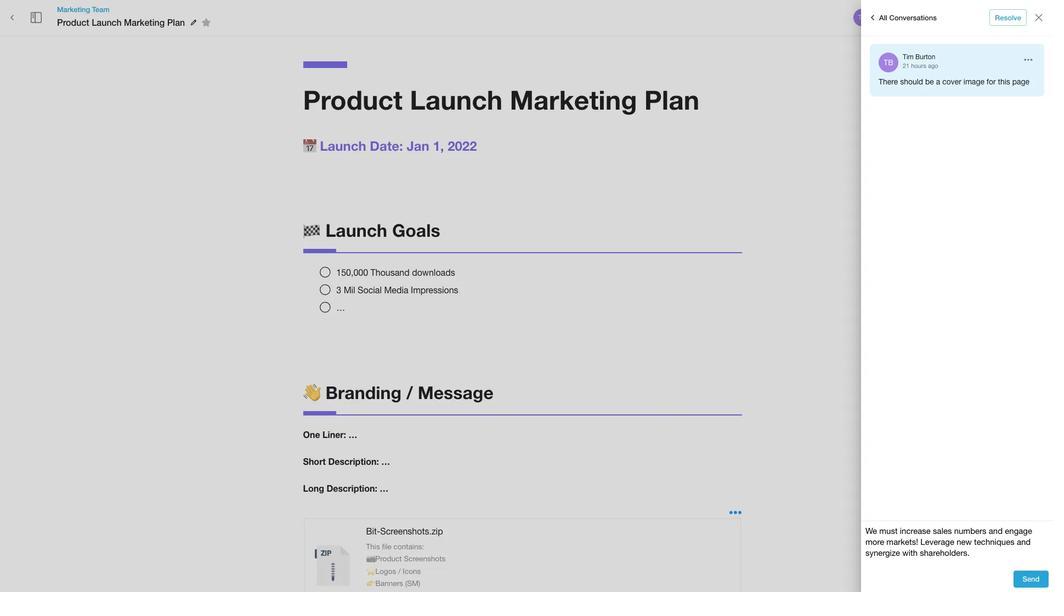 Task type: vqa. For each thing, say whether or not it's contained in the screenshot.
"Remove Favorite" image
no



Task type: describe. For each thing, give the bounding box(es) containing it.
🏁 launch goals
[[303, 220, 441, 241]]

👉banners
[[366, 580, 403, 588]]

1 horizontal spatial marketing
[[124, 17, 165, 27]]

this file contains: 📷product screenshots ⭐️logos / icons 👉banners (sm)
[[366, 543, 446, 588]]

launch up "2022"
[[410, 84, 503, 115]]

all conversations
[[880, 13, 937, 22]]

launch right 📅
[[320, 138, 366, 154]]

(sm)
[[405, 580, 421, 588]]

150,000
[[337, 268, 368, 278]]

1 vertical spatial tb
[[884, 58, 894, 67]]

one
[[303, 430, 320, 440]]

date:
[[370, 138, 403, 154]]

be
[[926, 77, 935, 86]]

more
[[1006, 13, 1023, 22]]

150,000 thousand downloads
[[337, 268, 455, 278]]

21
[[903, 62, 910, 69]]

image
[[964, 77, 985, 86]]

bit-screenshots.zip
[[366, 527, 443, 537]]

2022
[[448, 138, 477, 154]]

📅 launch date: jan 1, 2022
[[303, 138, 477, 154]]

goals
[[392, 220, 441, 241]]

send button
[[1014, 572, 1049, 588]]

0 horizontal spatial plan
[[167, 17, 185, 27]]

thousand
[[371, 268, 410, 278]]

long description: …
[[303, 484, 389, 494]]

resolve
[[996, 13, 1022, 22]]

👋
[[303, 383, 321, 404]]

0 vertical spatial product launch marketing plan
[[57, 17, 185, 27]]

📅
[[303, 138, 316, 154]]

liner:
[[323, 430, 346, 440]]

marketing team link
[[57, 4, 215, 14]]

tim
[[903, 53, 914, 61]]

👋 branding / message
[[303, 383, 494, 404]]

0 vertical spatial marketing
[[57, 5, 90, 14]]

… for one liner: …
[[349, 430, 358, 440]]

media
[[384, 285, 409, 295]]

short description: …
[[303, 457, 390, 467]]

long
[[303, 484, 324, 494]]

2 horizontal spatial marketing
[[510, 84, 637, 115]]

all conversations button
[[864, 9, 940, 26]]

… down 3
[[337, 303, 345, 313]]

description: for short
[[328, 457, 379, 467]]

tim burton 21 hours ago
[[903, 53, 939, 69]]

marketing team
[[57, 5, 110, 14]]

file
[[382, 543, 392, 551]]

one liner: …
[[303, 430, 358, 440]]

there should be a cover image for this page
[[879, 77, 1030, 86]]

tb button
[[852, 7, 873, 28]]

team
[[92, 5, 110, 14]]

all
[[880, 13, 888, 22]]

launch up 150,000
[[326, 220, 388, 241]]

downloads
[[412, 268, 455, 278]]

3
[[337, 285, 341, 295]]

for
[[987, 77, 997, 86]]

branding
[[326, 383, 402, 404]]

should
[[901, 77, 924, 86]]

1,
[[433, 138, 444, 154]]



Task type: locate. For each thing, give the bounding box(es) containing it.
0 horizontal spatial /
[[399, 567, 401, 576]]

0 vertical spatial description:
[[328, 457, 379, 467]]

launch
[[92, 17, 122, 27], [410, 84, 503, 115], [320, 138, 366, 154], [326, 220, 388, 241]]

impressions
[[411, 285, 459, 295]]

0 vertical spatial product
[[57, 17, 89, 27]]

icons
[[403, 567, 421, 576]]

resolve button
[[990, 9, 1027, 26]]

this
[[366, 543, 380, 551]]

… up bit-
[[380, 484, 389, 494]]

0 vertical spatial /
[[407, 383, 413, 404]]

1 vertical spatial plan
[[645, 84, 700, 115]]

tb left "21"
[[884, 58, 894, 67]]

/
[[407, 383, 413, 404], [399, 567, 401, 576]]

0 horizontal spatial product
[[57, 17, 89, 27]]

bit-
[[366, 527, 381, 537]]

contains:
[[394, 543, 424, 551]]

… for long description: …
[[380, 484, 389, 494]]

product
[[57, 17, 89, 27], [303, 84, 403, 115]]

1 vertical spatial product launch marketing plan
[[303, 84, 700, 115]]

/ left icons
[[399, 567, 401, 576]]

marketing
[[57, 5, 90, 14], [124, 17, 165, 27], [510, 84, 637, 115]]

1 vertical spatial /
[[399, 567, 401, 576]]

mil
[[344, 285, 355, 295]]

conversations
[[890, 13, 937, 22]]

📷product
[[366, 555, 402, 564]]

1 vertical spatial description:
[[327, 484, 378, 494]]

tb
[[859, 14, 867, 21], [884, 58, 894, 67]]

… right liner:
[[349, 430, 358, 440]]

1 horizontal spatial product
[[303, 84, 403, 115]]

1 horizontal spatial /
[[407, 383, 413, 404]]

🏁
[[303, 220, 321, 241]]

1 horizontal spatial plan
[[645, 84, 700, 115]]

0 horizontal spatial product launch marketing plan
[[57, 17, 185, 27]]

2 vertical spatial marketing
[[510, 84, 637, 115]]

screenshots.zip
[[381, 527, 443, 537]]

short
[[303, 457, 326, 467]]

3 mil social media impressions
[[337, 285, 459, 295]]

a
[[937, 77, 941, 86]]

this
[[999, 77, 1011, 86]]

0 vertical spatial tb
[[859, 14, 867, 21]]

product launch marketing plan
[[57, 17, 185, 27], [303, 84, 700, 115]]

/ inside this file contains: 📷product screenshots ⭐️logos / icons 👉banners (sm)
[[399, 567, 401, 576]]

tb left all
[[859, 14, 867, 21]]

more button
[[997, 9, 1032, 26]]

… for short description: …
[[382, 457, 390, 467]]

plan
[[167, 17, 185, 27], [645, 84, 700, 115]]

0 vertical spatial plan
[[167, 17, 185, 27]]

description: down short description: …
[[327, 484, 378, 494]]

launch down team
[[92, 17, 122, 27]]

…
[[337, 303, 345, 313], [349, 430, 358, 440], [382, 457, 390, 467], [380, 484, 389, 494]]

1 vertical spatial marketing
[[124, 17, 165, 27]]

description: for long
[[327, 484, 378, 494]]

description:
[[328, 457, 379, 467], [327, 484, 378, 494]]

⭐️logos
[[366, 567, 396, 576]]

jan
[[407, 138, 430, 154]]

… up long description: …
[[382, 457, 390, 467]]

there
[[879, 77, 899, 86]]

page
[[1013, 77, 1030, 86]]

send
[[1023, 575, 1040, 584]]

social
[[358, 285, 382, 295]]

cover
[[943, 77, 962, 86]]

/ left message
[[407, 383, 413, 404]]

0 horizontal spatial marketing
[[57, 5, 90, 14]]

screenshots
[[404, 555, 446, 564]]

1 vertical spatial product
[[303, 84, 403, 115]]

message
[[418, 383, 494, 404]]

tb inside 'button'
[[859, 14, 867, 21]]

0 horizontal spatial tb
[[859, 14, 867, 21]]

1 horizontal spatial product launch marketing plan
[[303, 84, 700, 115]]

1 horizontal spatial tb
[[884, 58, 894, 67]]

Comment or @mention collaborator... text field
[[866, 526, 1049, 563]]

hours
[[912, 62, 927, 69]]

ago
[[929, 62, 939, 69]]

burton
[[916, 53, 936, 61]]

description: up long description: …
[[328, 457, 379, 467]]

favorite image
[[200, 16, 213, 29]]



